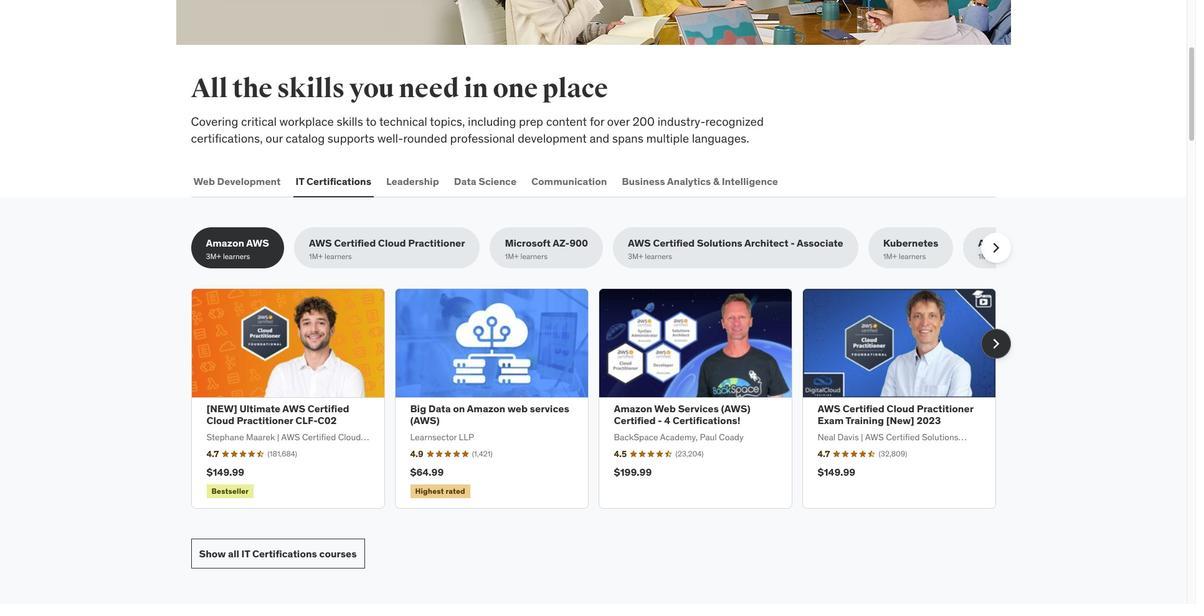 Task type: vqa. For each thing, say whether or not it's contained in the screenshot.
"[NEW] Ultimate AWS Certified Cloud Practitioner CLF-C02" "link" at the left of page
yes



Task type: describe. For each thing, give the bounding box(es) containing it.
az-
[[553, 237, 569, 249]]

rounded
[[403, 131, 447, 146]]

cloud for learners
[[378, 237, 406, 249]]

certified for aws certified cloud practitioner exam training [new] 2023
[[843, 402, 884, 415]]

services
[[530, 402, 569, 415]]

technical
[[379, 114, 427, 129]]

[new] ultimate aws certified cloud practitioner clf-c02
[[207, 402, 349, 427]]

topics,
[[430, 114, 465, 129]]

all the skills you need in one place
[[191, 73, 608, 105]]

exam
[[818, 414, 844, 427]]

learners inside microsoft az-900 1m+ learners
[[520, 252, 548, 261]]

science
[[479, 175, 516, 187]]

place
[[543, 73, 608, 105]]

2023
[[917, 414, 941, 427]]

amazon web services (aws) certified - 4 certifications!
[[614, 402, 751, 427]]

critical
[[241, 114, 277, 129]]

0 horizontal spatial it
[[241, 547, 250, 560]]

learners inside aws certified cloud practitioner 1m+ learners
[[325, 252, 352, 261]]

microsoft
[[505, 237, 551, 249]]

business
[[622, 175, 665, 187]]

certifications,
[[191, 131, 263, 146]]

1m+ inside microsoft az-900 1m+ learners
[[505, 252, 519, 261]]

amazon aws 3m+ learners
[[206, 237, 269, 261]]

business analytics & intelligence button
[[619, 166, 781, 196]]

covering critical workplace skills to technical topics, including prep content for over 200 industry-recognized certifications, our catalog supports well-rounded professional development and spans multiple languages.
[[191, 114, 764, 146]]

3m+ inside amazon aws 3m+ learners
[[206, 252, 221, 261]]

amazon for amazon web services (aws) certified - 4 certifications!
[[614, 402, 652, 415]]

learners inside kubernetes 1m+ learners
[[899, 252, 926, 261]]

amazon inside big data on amazon web services (aws)
[[467, 402, 505, 415]]

supports
[[328, 131, 375, 146]]

aws for aws certified solutions architect - associate 3m+ learners
[[628, 237, 651, 249]]

aws certified cloud practitioner exam training [new] 2023
[[818, 402, 973, 427]]

web inside amazon web services (aws) certified - 4 certifications!
[[654, 402, 676, 415]]

learners inside amazon aws 3m+ learners
[[223, 252, 250, 261]]

show all it certifications courses
[[199, 547, 357, 560]]

aws for aws certified cloud practitioner exam training [new] 2023
[[818, 402, 841, 415]]

for
[[590, 114, 604, 129]]

solutions
[[697, 237, 742, 249]]

4
[[664, 414, 670, 427]]

- inside aws certified solutions architect - associate 3m+ learners
[[791, 237, 795, 249]]

all
[[191, 73, 228, 105]]

courses
[[319, 547, 357, 560]]

cloud for training
[[887, 402, 915, 415]]

certified inside [new] ultimate aws certified cloud practitioner clf-c02
[[308, 402, 349, 415]]

on
[[453, 402, 465, 415]]

200
[[633, 114, 655, 129]]

aws inside [new] ultimate aws certified cloud practitioner clf-c02
[[282, 402, 305, 415]]

amazon web services (aws) certified - 4 certifications! link
[[614, 402, 751, 427]]

1m+ inside aws certified cloud practitioner 1m+ learners
[[309, 252, 323, 261]]

well-
[[377, 131, 403, 146]]

practitioner for aws certified cloud practitioner exam training [new] 2023
[[917, 402, 973, 415]]

business analytics & intelligence
[[622, 175, 778, 187]]

communication button
[[529, 166, 609, 196]]

3m+ inside aws certified solutions architect - associate 3m+ learners
[[628, 252, 643, 261]]

recognized
[[705, 114, 764, 129]]

development
[[217, 175, 281, 187]]

aws inside amazon aws 3m+ learners
[[246, 237, 269, 249]]

certifications!
[[673, 414, 740, 427]]

you
[[349, 73, 394, 105]]

the
[[232, 73, 272, 105]]

web development
[[193, 175, 281, 187]]

(aws) inside big data on amazon web services (aws)
[[410, 414, 440, 427]]

1m+ inside aws certified developer - associate 1m+ learners
[[978, 252, 992, 261]]

development
[[518, 131, 587, 146]]

show all it certifications courses link
[[191, 539, 365, 569]]

workplace
[[279, 114, 334, 129]]

certifications inside button
[[307, 175, 371, 187]]



Task type: locate. For each thing, give the bounding box(es) containing it.
2 horizontal spatial amazon
[[614, 402, 652, 415]]

prep
[[519, 114, 543, 129]]

data science
[[454, 175, 516, 187]]

1 vertical spatial certifications
[[252, 547, 317, 560]]

0 horizontal spatial amazon
[[206, 237, 244, 249]]

aws for aws certified cloud practitioner 1m+ learners
[[309, 237, 332, 249]]

aws for aws certified developer - associate 1m+ learners
[[978, 237, 1001, 249]]

0 vertical spatial web
[[193, 175, 215, 187]]

leadership
[[386, 175, 439, 187]]

certified inside amazon web services (aws) certified - 4 certifications!
[[614, 414, 656, 427]]

-
[[791, 237, 795, 249], [1098, 237, 1102, 249], [658, 414, 662, 427]]

- right the "architect"
[[791, 237, 795, 249]]

certified inside aws certified cloud practitioner exam training [new] 2023
[[843, 402, 884, 415]]

[new] ultimate aws certified cloud practitioner clf-c02 link
[[207, 402, 349, 427]]

practitioner inside aws certified cloud practitioner 1m+ learners
[[408, 237, 465, 249]]

amazon inside amazon web services (aws) certified - 4 certifications!
[[614, 402, 652, 415]]

aws certified cloud practitioner exam training [new] 2023 link
[[818, 402, 973, 427]]

aws
[[246, 237, 269, 249], [309, 237, 332, 249], [628, 237, 651, 249], [978, 237, 1001, 249], [282, 402, 305, 415], [818, 402, 841, 415]]

5 learners from the left
[[899, 252, 926, 261]]

2 learners from the left
[[325, 252, 352, 261]]

it certifications button
[[293, 166, 374, 196]]

1 learners from the left
[[223, 252, 250, 261]]

it certifications
[[296, 175, 371, 187]]

big data on amazon web services (aws) link
[[410, 402, 569, 427]]

0 vertical spatial it
[[296, 175, 304, 187]]

web left services
[[654, 402, 676, 415]]

1 associate from the left
[[797, 237, 843, 249]]

certified inside aws certified cloud practitioner 1m+ learners
[[334, 237, 376, 249]]

topic filters element
[[191, 227, 1165, 269]]

0 horizontal spatial -
[[658, 414, 662, 427]]

communication
[[531, 175, 607, 187]]

multiple
[[646, 131, 689, 146]]

data inside big data on amazon web services (aws)
[[428, 402, 451, 415]]

2 horizontal spatial -
[[1098, 237, 1102, 249]]

certifications right all
[[252, 547, 317, 560]]

including
[[468, 114, 516, 129]]

0 horizontal spatial data
[[428, 402, 451, 415]]

2 horizontal spatial cloud
[[887, 402, 915, 415]]

practitioner for aws certified cloud practitioner 1m+ learners
[[408, 237, 465, 249]]

0 vertical spatial skills
[[277, 73, 345, 105]]

certifications down supports
[[307, 175, 371, 187]]

2 1m+ from the left
[[505, 252, 519, 261]]

0 horizontal spatial cloud
[[207, 414, 234, 427]]

3 learners from the left
[[520, 252, 548, 261]]

clf-
[[295, 414, 318, 427]]

content
[[546, 114, 587, 129]]

- inside amazon web services (aws) certified - 4 certifications!
[[658, 414, 662, 427]]

skills up supports
[[337, 114, 363, 129]]

cloud inside aws certified cloud practitioner exam training [new] 2023
[[887, 402, 915, 415]]

1 vertical spatial data
[[428, 402, 451, 415]]

and
[[590, 131, 609, 146]]

skills inside covering critical workplace skills to technical topics, including prep content for over 200 industry-recognized certifications, our catalog supports well-rounded professional development and spans multiple languages.
[[337, 114, 363, 129]]

big
[[410, 402, 426, 415]]

certified for aws certified cloud practitioner 1m+ learners
[[334, 237, 376, 249]]

- inside aws certified developer - associate 1m+ learners
[[1098, 237, 1102, 249]]

covering
[[191, 114, 238, 129]]

2 horizontal spatial practitioner
[[917, 402, 973, 415]]

web development button
[[191, 166, 283, 196]]

practitioner inside [new] ultimate aws certified cloud practitioner clf-c02
[[237, 414, 293, 427]]

associate inside aws certified solutions architect - associate 3m+ learners
[[797, 237, 843, 249]]

certified
[[334, 237, 376, 249], [653, 237, 695, 249], [1003, 237, 1045, 249], [308, 402, 349, 415], [843, 402, 884, 415], [614, 414, 656, 427]]

learners
[[223, 252, 250, 261], [325, 252, 352, 261], [520, 252, 548, 261], [645, 252, 672, 261], [899, 252, 926, 261], [994, 252, 1021, 261]]

web
[[508, 402, 528, 415]]

practitioner inside aws certified cloud practitioner exam training [new] 2023
[[917, 402, 973, 415]]

training
[[846, 414, 884, 427]]

(aws) left on
[[410, 414, 440, 427]]

catalog
[[286, 131, 325, 146]]

aws inside aws certified solutions architect - associate 3m+ learners
[[628, 237, 651, 249]]

need
[[399, 73, 459, 105]]

ultimate
[[239, 402, 280, 415]]

certified inside aws certified solutions architect - associate 3m+ learners
[[653, 237, 695, 249]]

next image
[[986, 334, 1006, 354]]

cloud inside aws certified cloud practitioner 1m+ learners
[[378, 237, 406, 249]]

certified for aws certified developer - associate 1m+ learners
[[1003, 237, 1045, 249]]

leadership button
[[384, 166, 442, 196]]

it
[[296, 175, 304, 187], [241, 547, 250, 560]]

1 horizontal spatial it
[[296, 175, 304, 187]]

(aws)
[[721, 402, 751, 415], [410, 414, 440, 427]]

kubernetes
[[883, 237, 938, 249]]

kubernetes 1m+ learners
[[883, 237, 938, 261]]

[new]
[[207, 402, 237, 415]]

2 3m+ from the left
[[628, 252, 643, 261]]

all
[[228, 547, 239, 560]]

3 1m+ from the left
[[883, 252, 897, 261]]

0 horizontal spatial 3m+
[[206, 252, 221, 261]]

1 horizontal spatial -
[[791, 237, 795, 249]]

aws certified cloud practitioner 1m+ learners
[[309, 237, 465, 261]]

it down catalog
[[296, 175, 304, 187]]

big data on amazon web services (aws)
[[410, 402, 569, 427]]

1m+ inside kubernetes 1m+ learners
[[883, 252, 897, 261]]

architect
[[744, 237, 788, 249]]

skills
[[277, 73, 345, 105], [337, 114, 363, 129]]

1 1m+ from the left
[[309, 252, 323, 261]]

1 horizontal spatial amazon
[[467, 402, 505, 415]]

1 horizontal spatial (aws)
[[721, 402, 751, 415]]

associate right developer on the right top of page
[[1104, 237, 1150, 249]]

1 vertical spatial skills
[[337, 114, 363, 129]]

carousel element
[[191, 289, 1011, 509]]

learners inside aws certified solutions architect - associate 3m+ learners
[[645, 252, 672, 261]]

data inside "button"
[[454, 175, 476, 187]]

amazon
[[206, 237, 244, 249], [467, 402, 505, 415], [614, 402, 652, 415]]

cloud
[[378, 237, 406, 249], [887, 402, 915, 415], [207, 414, 234, 427]]

4 learners from the left
[[645, 252, 672, 261]]

our
[[266, 131, 283, 146]]

1 vertical spatial it
[[241, 547, 250, 560]]

1 horizontal spatial associate
[[1104, 237, 1150, 249]]

- left 4 in the right bottom of the page
[[658, 414, 662, 427]]

one
[[493, 73, 538, 105]]

certified inside aws certified developer - associate 1m+ learners
[[1003, 237, 1045, 249]]

3m+
[[206, 252, 221, 261], [628, 252, 643, 261]]

spans
[[612, 131, 643, 146]]

over
[[607, 114, 630, 129]]

developer
[[1047, 237, 1095, 249]]

data left science at top left
[[454, 175, 476, 187]]

aws inside aws certified cloud practitioner exam training [new] 2023
[[818, 402, 841, 415]]

data left on
[[428, 402, 451, 415]]

1 horizontal spatial web
[[654, 402, 676, 415]]

0 horizontal spatial practitioner
[[237, 414, 293, 427]]

amazon inside amazon aws 3m+ learners
[[206, 237, 244, 249]]

- right developer on the right top of page
[[1098, 237, 1102, 249]]

microsoft az-900 1m+ learners
[[505, 237, 588, 261]]

learners inside aws certified developer - associate 1m+ learners
[[994, 252, 1021, 261]]

web inside button
[[193, 175, 215, 187]]

associate right the "architect"
[[797, 237, 843, 249]]

0 horizontal spatial web
[[193, 175, 215, 187]]

web
[[193, 175, 215, 187], [654, 402, 676, 415]]

to
[[366, 114, 377, 129]]

it right all
[[241, 547, 250, 560]]

1 3m+ from the left
[[206, 252, 221, 261]]

data
[[454, 175, 476, 187], [428, 402, 451, 415]]

cloud inside [new] ultimate aws certified cloud practitioner clf-c02
[[207, 414, 234, 427]]

(aws) right services
[[721, 402, 751, 415]]

associate inside aws certified developer - associate 1m+ learners
[[1104, 237, 1150, 249]]

data science button
[[452, 166, 519, 196]]

&
[[713, 175, 720, 187]]

associate
[[797, 237, 843, 249], [1104, 237, 1150, 249]]

next image
[[986, 238, 1006, 258]]

0 horizontal spatial associate
[[797, 237, 843, 249]]

in
[[464, 73, 488, 105]]

1 horizontal spatial 3m+
[[628, 252, 643, 261]]

aws inside aws certified cloud practitioner 1m+ learners
[[309, 237, 332, 249]]

skills up workplace
[[277, 73, 345, 105]]

2 associate from the left
[[1104, 237, 1150, 249]]

web left development
[[193, 175, 215, 187]]

1 vertical spatial web
[[654, 402, 676, 415]]

aws certified developer - associate 1m+ learners
[[978, 237, 1150, 261]]

amazon for amazon aws 3m+ learners
[[206, 237, 244, 249]]

1 horizontal spatial cloud
[[378, 237, 406, 249]]

show
[[199, 547, 226, 560]]

6 learners from the left
[[994, 252, 1021, 261]]

0 horizontal spatial (aws)
[[410, 414, 440, 427]]

900
[[569, 237, 588, 249]]

certified for aws certified solutions architect - associate 3m+ learners
[[653, 237, 695, 249]]

1 horizontal spatial practitioner
[[408, 237, 465, 249]]

intelligence
[[722, 175, 778, 187]]

(aws) inside amazon web services (aws) certified - 4 certifications!
[[721, 402, 751, 415]]

services
[[678, 402, 719, 415]]

1 horizontal spatial data
[[454, 175, 476, 187]]

c02
[[318, 414, 337, 427]]

0 vertical spatial data
[[454, 175, 476, 187]]

1m+
[[309, 252, 323, 261], [505, 252, 519, 261], [883, 252, 897, 261], [978, 252, 992, 261]]

[new]
[[886, 414, 914, 427]]

industry-
[[658, 114, 705, 129]]

4 1m+ from the left
[[978, 252, 992, 261]]

languages.
[[692, 131, 749, 146]]

professional
[[450, 131, 515, 146]]

it inside button
[[296, 175, 304, 187]]

aws certified solutions architect - associate 3m+ learners
[[628, 237, 843, 261]]

analytics
[[667, 175, 711, 187]]

aws inside aws certified developer - associate 1m+ learners
[[978, 237, 1001, 249]]

0 vertical spatial certifications
[[307, 175, 371, 187]]



